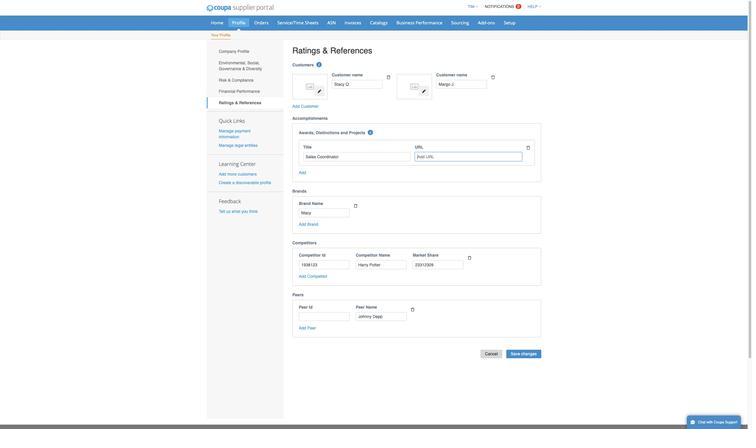 Task type: describe. For each thing, give the bounding box(es) containing it.
add customer
[[292, 104, 319, 109]]

add more customers link
[[219, 172, 257, 176]]

profile link
[[228, 18, 249, 27]]

name for customer name text box
[[457, 72, 467, 77]]

tell us what you think button
[[219, 209, 258, 214]]

add for add
[[299, 170, 306, 175]]

accomplishments
[[292, 116, 328, 121]]

name for brand name
[[312, 201, 323, 206]]

add brand
[[299, 222, 318, 227]]

awards, distinctions and projects
[[299, 131, 365, 135]]

navigation containing notifications 0
[[465, 1, 541, 12]]

feedback
[[219, 198, 241, 205]]

service/time
[[277, 20, 304, 26]]

help link
[[525, 4, 541, 9]]

more
[[227, 172, 237, 176]]

create a discoverable profile
[[219, 180, 271, 185]]

competitor for competitor id
[[299, 253, 321, 258]]

Title text field
[[303, 152, 411, 161]]

create a discoverable profile link
[[219, 180, 271, 185]]

add more customers
[[219, 172, 257, 176]]

peer for peer id
[[299, 305, 308, 309]]

Competitor Name text field
[[356, 260, 407, 269]]

add-ons link
[[474, 18, 499, 27]]

change image image for logo associated with customer name text field
[[318, 89, 322, 93]]

awards,
[[299, 131, 315, 135]]

what
[[232, 209, 240, 214]]

coupa supplier portal image
[[202, 1, 278, 16]]

share
[[427, 253, 439, 258]]

asn link
[[324, 18, 340, 27]]

changes
[[521, 352, 537, 356]]

legal
[[235, 143, 244, 148]]

and
[[341, 131, 348, 135]]

customers
[[292, 62, 314, 67]]

social,
[[247, 60, 260, 65]]

risk & compliance
[[219, 78, 254, 82]]

create
[[219, 180, 231, 185]]

logo image for customer name text field
[[296, 77, 325, 96]]

customer inside 'add customer' button
[[301, 104, 319, 109]]

add for add customer
[[292, 104, 300, 109]]

0 horizontal spatial references
[[239, 100, 261, 105]]

us
[[226, 209, 231, 214]]

sheets
[[305, 20, 319, 26]]

tell us what you think
[[219, 209, 258, 214]]

company profile link
[[207, 46, 284, 57]]

quick
[[219, 117, 232, 124]]

learning
[[219, 160, 239, 167]]

Customer name text field
[[332, 80, 383, 89]]

notifications 0
[[485, 4, 520, 9]]

you
[[242, 209, 248, 214]]

cancel link
[[481, 350, 502, 358]]

change image image for logo corresponding to customer name text box
[[422, 89, 426, 93]]

add peer button
[[299, 325, 316, 331]]

compliance
[[232, 78, 254, 82]]

home link
[[207, 18, 227, 27]]

0
[[518, 4, 520, 9]]

your profile
[[211, 33, 231, 37]]

business
[[397, 20, 415, 26]]

Customer name text field
[[436, 80, 487, 89]]

quick links
[[219, 117, 245, 124]]

chat with coupa support button
[[687, 416, 741, 429]]

profile for your profile
[[220, 33, 231, 37]]

support
[[725, 420, 738, 424]]

id for competitor id
[[322, 253, 326, 258]]

peer for peer name
[[356, 305, 365, 309]]

environmental, social, governance & diversity link
[[207, 57, 284, 74]]

business performance
[[397, 20, 443, 26]]

manage payment information link
[[219, 129, 251, 139]]

ratings & references link
[[207, 97, 284, 108]]

title
[[303, 145, 312, 150]]

customer name for customer name text box
[[436, 72, 467, 77]]

add competitor button
[[299, 273, 327, 279]]

setup
[[504, 20, 516, 26]]

add for add peer
[[299, 326, 306, 330]]

0 vertical spatial ratings & references
[[292, 46, 372, 55]]

payment
[[235, 129, 251, 133]]

distinctions
[[316, 131, 340, 135]]

add for add brand
[[299, 222, 306, 227]]

help
[[528, 4, 538, 9]]

financial performance link
[[207, 86, 284, 97]]

your
[[211, 33, 219, 37]]

0 horizontal spatial ratings
[[219, 100, 234, 105]]

add-
[[478, 20, 488, 26]]

financial performance
[[219, 89, 260, 94]]

peer id
[[299, 305, 313, 309]]

peers
[[292, 292, 304, 297]]

performance for financial performance
[[237, 89, 260, 94]]

brand name
[[299, 201, 323, 206]]



Task type: vqa. For each thing, say whether or not it's contained in the screenshot.
the "Service/Time Sheets" link
yes



Task type: locate. For each thing, give the bounding box(es) containing it.
profile
[[232, 20, 246, 26], [220, 33, 231, 37], [238, 49, 249, 54]]

ons
[[488, 20, 495, 26]]

1 horizontal spatial references
[[330, 46, 372, 55]]

brand
[[299, 201, 311, 206], [307, 222, 318, 227]]

a
[[232, 180, 235, 185]]

peer
[[299, 305, 308, 309], [356, 305, 365, 309], [307, 326, 316, 330]]

1 horizontal spatial change image image
[[422, 89, 426, 93]]

profile up environmental, social, governance & diversity link
[[238, 49, 249, 54]]

entities
[[245, 143, 258, 148]]

1 horizontal spatial customer name
[[436, 72, 467, 77]]

0 vertical spatial performance
[[416, 20, 443, 26]]

manage legal entities
[[219, 143, 258, 148]]

1 vertical spatial name
[[379, 253, 390, 258]]

1 vertical spatial manage
[[219, 143, 234, 148]]

name
[[352, 72, 363, 77], [457, 72, 467, 77]]

competitor for competitor name
[[356, 253, 378, 258]]

& down asn
[[323, 46, 328, 55]]

competitor inside button
[[307, 274, 327, 279]]

0 vertical spatial id
[[322, 253, 326, 258]]

manage legal entities link
[[219, 143, 258, 148]]

service/time sheets
[[277, 20, 319, 26]]

1 vertical spatial ratings & references
[[219, 100, 261, 105]]

performance down risk & compliance link
[[237, 89, 260, 94]]

references down invoices
[[330, 46, 372, 55]]

save changes
[[511, 352, 537, 356]]

Market Share text field
[[413, 260, 464, 269]]

1 customer name from the left
[[332, 72, 363, 77]]

add for add competitor
[[299, 274, 306, 279]]

add inside button
[[292, 104, 300, 109]]

1 change image image from the left
[[318, 89, 322, 93]]

id
[[322, 253, 326, 258], [309, 305, 313, 309]]

Competitor Id text field
[[299, 260, 350, 269]]

2 horizontal spatial name
[[379, 253, 390, 258]]

add up create
[[219, 172, 226, 176]]

0 horizontal spatial customer
[[301, 104, 319, 109]]

peer down the peer id text field at the bottom of page
[[307, 326, 316, 330]]

1 horizontal spatial customer
[[332, 72, 351, 77]]

manage down information
[[219, 143, 234, 148]]

1 vertical spatial performance
[[237, 89, 260, 94]]

customer name up customer name text box
[[436, 72, 467, 77]]

& inside ratings & references link
[[235, 100, 238, 105]]

market
[[413, 253, 426, 258]]

market share
[[413, 253, 439, 258]]

change image image
[[318, 89, 322, 93], [422, 89, 426, 93]]

id for peer id
[[309, 305, 313, 309]]

links
[[233, 117, 245, 124]]

name up the brand name text field at left
[[312, 201, 323, 206]]

add brand button
[[299, 222, 318, 227]]

0 horizontal spatial name
[[352, 72, 363, 77]]

add-ons
[[478, 20, 495, 26]]

risk & compliance link
[[207, 74, 284, 86]]

1 vertical spatial id
[[309, 305, 313, 309]]

information
[[219, 134, 239, 139]]

customer for customer name text field
[[332, 72, 351, 77]]

&
[[323, 46, 328, 55], [242, 66, 245, 71], [228, 78, 231, 82], [235, 100, 238, 105]]

coupa
[[714, 420, 724, 424]]

save changes button
[[506, 350, 541, 358]]

ratings & references down financial performance
[[219, 100, 261, 105]]

service/time sheets link
[[274, 18, 322, 27]]

risk
[[219, 78, 227, 82]]

brands
[[292, 189, 307, 194]]

0 vertical spatial brand
[[299, 201, 311, 206]]

2 change image image from the left
[[422, 89, 426, 93]]

customer up accomplishments
[[301, 104, 319, 109]]

customer name up customer name text field
[[332, 72, 363, 77]]

2 manage from the top
[[219, 143, 234, 148]]

add peer
[[299, 326, 316, 330]]

brand down brands
[[299, 201, 311, 206]]

home
[[211, 20, 223, 26]]

projects
[[349, 131, 365, 135]]

add
[[292, 104, 300, 109], [299, 170, 306, 175], [219, 172, 226, 176], [299, 222, 306, 227], [299, 274, 306, 279], [299, 326, 306, 330]]

peer inside button
[[307, 326, 316, 330]]

orders
[[254, 20, 269, 26]]

Brand Name text field
[[299, 208, 350, 217]]

add button
[[299, 170, 306, 176]]

customers
[[238, 172, 257, 176]]

& down financial performance
[[235, 100, 238, 105]]

profile
[[260, 180, 271, 185]]

name
[[312, 201, 323, 206], [379, 253, 390, 258], [366, 305, 377, 309]]

1 vertical spatial references
[[239, 100, 261, 105]]

2 vertical spatial name
[[366, 305, 377, 309]]

peer name
[[356, 305, 377, 309]]

competitor name
[[356, 253, 390, 258]]

& inside risk & compliance link
[[228, 78, 231, 82]]

& inside environmental, social, governance & diversity
[[242, 66, 245, 71]]

logo image for customer name text box
[[400, 77, 429, 96]]

name up peer name text box
[[366, 305, 377, 309]]

1 manage from the top
[[219, 129, 234, 133]]

name for peer name
[[366, 305, 377, 309]]

customer up customer name text box
[[436, 72, 456, 77]]

1 horizontal spatial ratings
[[292, 46, 320, 55]]

profile down coupa supplier portal image
[[232, 20, 246, 26]]

orders link
[[251, 18, 273, 27]]

add up accomplishments
[[292, 104, 300, 109]]

think
[[249, 209, 258, 214]]

add for add more customers
[[219, 172, 226, 176]]

performance for business performance
[[416, 20, 443, 26]]

center
[[240, 160, 256, 167]]

name for competitor name
[[379, 253, 390, 258]]

brand down the brand name text field at left
[[307, 222, 318, 227]]

references down financial performance "link" on the top left
[[239, 100, 261, 105]]

id up competitor id text box
[[322, 253, 326, 258]]

notifications
[[485, 4, 514, 9]]

profile right your
[[220, 33, 231, 37]]

1 horizontal spatial id
[[322, 253, 326, 258]]

0 vertical spatial ratings
[[292, 46, 320, 55]]

1 horizontal spatial performance
[[416, 20, 443, 26]]

name for customer name text field
[[352, 72, 363, 77]]

discoverable
[[236, 180, 259, 185]]

1 horizontal spatial ratings & references
[[292, 46, 372, 55]]

1 vertical spatial brand
[[307, 222, 318, 227]]

0 vertical spatial manage
[[219, 129, 234, 133]]

additional information image
[[368, 130, 373, 135]]

0 horizontal spatial customer name
[[332, 72, 363, 77]]

add customer button
[[292, 104, 319, 109]]

asn
[[327, 20, 336, 26]]

competitor down competitors
[[299, 253, 321, 258]]

chat
[[698, 420, 706, 424]]

0 horizontal spatial name
[[312, 201, 323, 206]]

manage
[[219, 129, 234, 133], [219, 143, 234, 148]]

save
[[511, 352, 520, 356]]

manage for manage payment information
[[219, 129, 234, 133]]

ratings & references up additional information image in the top of the page
[[292, 46, 372, 55]]

1 horizontal spatial name
[[366, 305, 377, 309]]

with
[[707, 420, 713, 424]]

& right "risk"
[[228, 78, 231, 82]]

environmental,
[[219, 60, 246, 65]]

ratings down financial
[[219, 100, 234, 105]]

company profile
[[219, 49, 249, 54]]

add competitor
[[299, 274, 327, 279]]

learning center
[[219, 160, 256, 167]]

0 horizontal spatial performance
[[237, 89, 260, 94]]

cancel
[[485, 352, 498, 356]]

governance
[[219, 66, 241, 71]]

customer name
[[332, 72, 363, 77], [436, 72, 467, 77]]

name up customer name text box
[[457, 72, 467, 77]]

competitor id
[[299, 253, 326, 258]]

customer name for customer name text field
[[332, 72, 363, 77]]

competitors
[[292, 241, 317, 245]]

brand inside 'button'
[[307, 222, 318, 227]]

1 vertical spatial profile
[[220, 33, 231, 37]]

name up customer name text field
[[352, 72, 363, 77]]

financial
[[219, 89, 235, 94]]

performance
[[416, 20, 443, 26], [237, 89, 260, 94]]

manage payment information
[[219, 129, 251, 139]]

name up competitor name text box
[[379, 253, 390, 258]]

1 horizontal spatial name
[[457, 72, 467, 77]]

customer for customer name text box
[[436, 72, 456, 77]]

competitor down competitor id text box
[[307, 274, 327, 279]]

navigation
[[465, 1, 541, 12]]

manage for manage legal entities
[[219, 143, 234, 148]]

2 logo image from the left
[[400, 77, 429, 96]]

1 vertical spatial ratings
[[219, 100, 234, 105]]

0 horizontal spatial id
[[309, 305, 313, 309]]

url
[[415, 145, 423, 150]]

0 horizontal spatial logo image
[[296, 77, 325, 96]]

1 name from the left
[[352, 72, 363, 77]]

0 vertical spatial references
[[330, 46, 372, 55]]

tim
[[468, 4, 475, 9]]

1 horizontal spatial logo image
[[400, 77, 429, 96]]

URL text field
[[415, 152, 522, 161]]

& left diversity
[[242, 66, 245, 71]]

2 customer name from the left
[[436, 72, 467, 77]]

catalogs link
[[366, 18, 392, 27]]

2 horizontal spatial customer
[[436, 72, 456, 77]]

manage up information
[[219, 129, 234, 133]]

add up peers
[[299, 274, 306, 279]]

1 logo image from the left
[[296, 77, 325, 96]]

0 horizontal spatial ratings & references
[[219, 100, 261, 105]]

performance inside "link"
[[237, 89, 260, 94]]

invoices
[[345, 20, 361, 26]]

2 name from the left
[[457, 72, 467, 77]]

ratings up customers
[[292, 46, 320, 55]]

company
[[219, 49, 237, 54]]

add up brands
[[299, 170, 306, 175]]

competitor up competitor name text box
[[356, 253, 378, 258]]

customer up customer name text field
[[332, 72, 351, 77]]

peer up peer name text box
[[356, 305, 365, 309]]

performance right business
[[416, 20, 443, 26]]

tim link
[[465, 4, 478, 9]]

profile for company profile
[[238, 49, 249, 54]]

peer down peers
[[299, 305, 308, 309]]

additional information image
[[317, 62, 322, 67]]

Peer Id text field
[[299, 312, 350, 321]]

add down peer id
[[299, 326, 306, 330]]

id up the peer id text field at the bottom of page
[[309, 305, 313, 309]]

add inside 'button'
[[299, 222, 306, 227]]

logo image
[[296, 77, 325, 96], [400, 77, 429, 96]]

diversity
[[246, 66, 262, 71]]

add up competitors
[[299, 222, 306, 227]]

manage inside manage payment information
[[219, 129, 234, 133]]

catalogs
[[370, 20, 388, 26]]

0 vertical spatial name
[[312, 201, 323, 206]]

sourcing link
[[448, 18, 473, 27]]

Peer Name text field
[[356, 312, 407, 321]]

0 vertical spatial profile
[[232, 20, 246, 26]]

2 vertical spatial profile
[[238, 49, 249, 54]]

0 horizontal spatial change image image
[[318, 89, 322, 93]]

sourcing
[[451, 20, 469, 26]]



